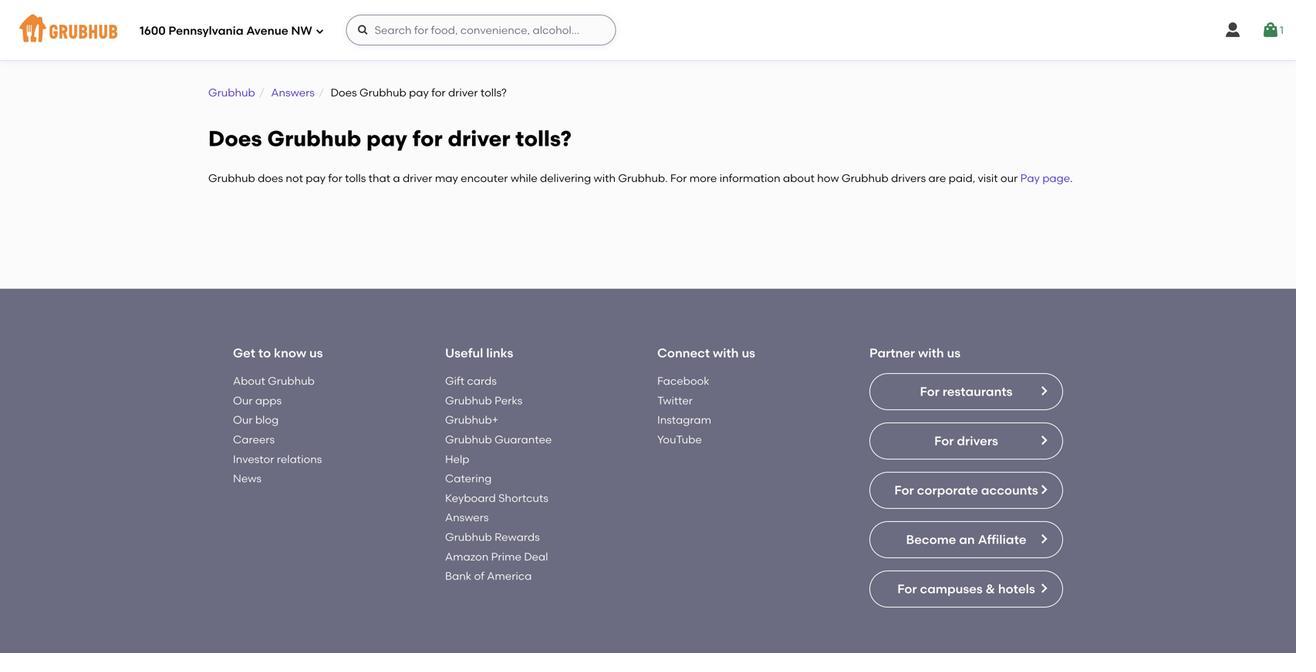 Task type: describe. For each thing, give the bounding box(es) containing it.
25–40
[[221, 463, 248, 475]]

grill
[[298, 424, 322, 439]]

.
[[1070, 172, 1073, 185]]

0 horizontal spatial tolls?
[[481, 86, 507, 99]]

ratings
[[1038, 480, 1075, 493]]

table
[[558, 424, 591, 439]]

0 vertical spatial does grubhub pay for driver tolls?
[[331, 86, 507, 99]]

recommended near you
[[208, 271, 405, 290]]

1 20–35 from the left
[[444, 463, 471, 475]]

4 star icon image from the left
[[1050, 463, 1063, 475]]

pennsylvania
[[168, 24, 244, 38]]

3 $0.49 from the left
[[890, 477, 913, 488]]

1600 pennsylvania avenue nw
[[140, 24, 312, 38]]

visit
[[978, 172, 998, 185]]

25–40 min $0.49 delivery
[[221, 463, 281, 488]]

us
[[947, 601, 961, 616]]

sol mexican grill
[[221, 424, 322, 439]]

2 20–35 min $0.49 delivery from the left
[[890, 463, 950, 488]]

sol mexican grill link
[[221, 423, 406, 440]]

subscription pass image for sol
[[221, 444, 237, 456]]

sol
[[221, 424, 240, 439]]

0 horizontal spatial pay
[[306, 172, 326, 185]]

subscription pass image for yardbird
[[444, 444, 460, 456]]

0 vertical spatial mexican
[[243, 424, 295, 439]]

are
[[929, 172, 946, 185]]

our
[[1001, 172, 1018, 185]]

1600
[[140, 24, 166, 38]]

117
[[1023, 480, 1036, 493]]

0 vertical spatial with
[[594, 172, 616, 185]]

0 vertical spatial driver
[[448, 86, 478, 99]]

1 vertical spatial driver
[[448, 126, 510, 151]]

about
[[783, 172, 815, 185]]

how
[[817, 172, 839, 185]]

$0.49 for sol
[[221, 477, 244, 488]]

3 delivery from the left
[[916, 477, 950, 488]]

partner with us
[[870, 601, 961, 616]]

breakfast
[[912, 444, 955, 455]]

more
[[690, 172, 717, 185]]

grubhub link
[[208, 86, 255, 99]]

subway
[[667, 424, 716, 439]]

for
[[670, 172, 687, 185]]

delivery for mexican
[[247, 477, 281, 488]]

delivering
[[540, 172, 591, 185]]

may
[[435, 172, 458, 185]]

bub and pop's logo image
[[878, 308, 1087, 412]]

2 vertical spatial for
[[328, 172, 342, 185]]

2 20–35 from the left
[[890, 463, 917, 475]]

yardbird
[[444, 424, 497, 439]]

1 vertical spatial for
[[412, 126, 443, 151]]

that
[[369, 172, 390, 185]]

near
[[335, 271, 372, 290]]

nw
[[291, 24, 312, 38]]

0 horizontal spatial does
[[208, 126, 262, 151]]

1 horizontal spatial does
[[331, 86, 357, 99]]

partner
[[870, 601, 915, 616]]

encouter
[[461, 172, 508, 185]]

1 button
[[1262, 16, 1284, 44]]

and
[[917, 424, 941, 439]]



Task type: locate. For each thing, give the bounding box(es) containing it.
1 star icon image from the left
[[1013, 463, 1025, 475]]

subscription pass image
[[221, 444, 237, 456], [444, 444, 460, 456]]

does
[[258, 172, 283, 185]]

svg image
[[1224, 21, 1242, 39], [1262, 21, 1280, 39], [357, 24, 369, 36], [315, 27, 325, 36]]

does
[[331, 86, 357, 99], [208, 126, 262, 151]]

$0.49 down yardbird
[[444, 477, 467, 488]]

1
[[1280, 23, 1284, 37]]

$0.49 down 25–40
[[221, 477, 244, 488]]

1 horizontal spatial delivery
[[470, 477, 504, 488]]

bub
[[890, 424, 914, 439]]

does down "grubhub" link
[[208, 126, 262, 151]]

2 vertical spatial driver
[[403, 172, 432, 185]]

tolls?
[[481, 86, 507, 99], [516, 126, 572, 151]]

20–35 min $0.49 delivery down yardbird
[[444, 463, 504, 488]]

0 horizontal spatial american
[[466, 444, 510, 455]]

delivery for southern
[[470, 477, 504, 488]]

delivery down breakfast
[[916, 477, 950, 488]]

for down search for food, convenience, alcohol... search field
[[431, 86, 446, 99]]

mexican down 'sol mexican grill' at the bottom left of page
[[243, 444, 281, 455]]

1 min from the left
[[251, 463, 267, 475]]

recommended
[[208, 271, 331, 290]]

2 horizontal spatial delivery
[[916, 477, 950, 488]]

a
[[393, 172, 400, 185]]

&
[[594, 424, 604, 439]]

driver right the a
[[403, 172, 432, 185]]

with left the grubhub.
[[594, 172, 616, 185]]

2 horizontal spatial $0.49
[[890, 477, 913, 488]]

bub and pop's breakfast
[[890, 424, 978, 455]]

2 horizontal spatial min
[[920, 463, 936, 475]]

while
[[511, 172, 538, 185]]

min down yardbird
[[474, 463, 490, 475]]

information
[[720, 172, 781, 185]]

1 horizontal spatial american
[[689, 444, 733, 455]]

yardbird southern table & bar
[[444, 424, 628, 439]]

0 vertical spatial for
[[431, 86, 446, 99]]

paid,
[[949, 172, 976, 185]]

with
[[594, 172, 616, 185], [918, 601, 944, 616]]

2 min from the left
[[474, 463, 490, 475]]

1 $0.49 from the left
[[221, 477, 244, 488]]

american down yardbird
[[466, 444, 510, 455]]

$0.49 for yardbird
[[444, 477, 467, 488]]

20–35 down yardbird
[[444, 463, 471, 475]]

1 subscription pass image from the left
[[221, 444, 237, 456]]

mexican
[[243, 424, 295, 439], [243, 444, 281, 455]]

$0.49
[[221, 477, 244, 488], [444, 477, 467, 488], [890, 477, 913, 488]]

svg image inside 1 button
[[1262, 21, 1280, 39]]

drivers
[[891, 172, 926, 185]]

1 horizontal spatial tolls?
[[516, 126, 572, 151]]

1 horizontal spatial 20–35 min $0.49 delivery
[[890, 463, 950, 488]]

min
[[251, 463, 267, 475], [474, 463, 490, 475], [920, 463, 936, 475]]

pop's
[[944, 424, 978, 439]]

20–35 min $0.49 delivery
[[444, 463, 504, 488], [890, 463, 950, 488]]

0 horizontal spatial subscription pass image
[[221, 444, 237, 456]]

avenue
[[246, 24, 288, 38]]

american for yardbird southern table & bar
[[466, 444, 510, 455]]

20–35 down breakfast
[[890, 463, 917, 475]]

1 horizontal spatial $0.49
[[444, 477, 467, 488]]

delivery
[[247, 477, 281, 488], [470, 477, 504, 488], [916, 477, 950, 488]]

delivery down yardbird
[[470, 477, 504, 488]]

for up may
[[412, 126, 443, 151]]

117 ratings
[[1023, 480, 1075, 493]]

american down subway
[[689, 444, 733, 455]]

yardbird southern table & bar logo image
[[432, 308, 641, 412]]

for
[[431, 86, 446, 99], [412, 126, 443, 151], [328, 172, 342, 185]]

tolls
[[345, 172, 366, 185]]

1 horizontal spatial with
[[918, 601, 944, 616]]

2 star icon image from the left
[[1025, 463, 1038, 475]]

delivery inside 25–40 min $0.49 delivery
[[247, 477, 281, 488]]

driver up encouter
[[448, 126, 510, 151]]

driver
[[448, 86, 478, 99], [448, 126, 510, 151], [403, 172, 432, 185]]

sol mexican grill logo image
[[209, 308, 418, 412]]

2 american from the left
[[689, 444, 733, 455]]

subscription pass image down yardbird
[[444, 444, 460, 456]]

1 vertical spatial mexican
[[243, 444, 281, 455]]

pay
[[1021, 172, 1040, 185]]

0 horizontal spatial 20–35 min $0.49 delivery
[[444, 463, 504, 488]]

1 american from the left
[[466, 444, 510, 455]]

1 vertical spatial pay
[[367, 126, 407, 151]]

1 vertical spatial tolls?
[[516, 126, 572, 151]]

subscription pass image down sol
[[221, 444, 237, 456]]

answers
[[271, 86, 315, 99]]

min down breakfast
[[920, 463, 936, 475]]

1 horizontal spatial pay
[[367, 126, 407, 151]]

0 vertical spatial tolls?
[[481, 86, 507, 99]]

20–35 min $0.49 delivery down breakfast
[[890, 463, 950, 488]]

1 horizontal spatial min
[[474, 463, 490, 475]]

subway  logo image
[[655, 308, 864, 412]]

1 horizontal spatial subscription pass image
[[444, 444, 460, 456]]

0 horizontal spatial min
[[251, 463, 267, 475]]

grubhub
[[208, 86, 255, 99], [360, 86, 406, 99], [267, 126, 361, 151], [208, 172, 255, 185], [842, 172, 889, 185]]

2 horizontal spatial pay
[[409, 86, 429, 99]]

2 $0.49 from the left
[[444, 477, 467, 488]]

american for subway
[[689, 444, 733, 455]]

min for mexican
[[251, 463, 267, 475]]

$0.49 inside 25–40 min $0.49 delivery
[[221, 477, 244, 488]]

mexican right sol
[[243, 424, 295, 439]]

pay
[[409, 86, 429, 99], [367, 126, 407, 151], [306, 172, 326, 185]]

2 delivery from the left
[[470, 477, 504, 488]]

1 vertical spatial does grubhub pay for driver tolls?
[[208, 126, 572, 151]]

min inside 25–40 min $0.49 delivery
[[251, 463, 267, 475]]

20–35
[[444, 463, 471, 475], [890, 463, 917, 475]]

page
[[1043, 172, 1070, 185]]

yardbird southern table & bar link
[[444, 423, 629, 440]]

grubhub does not pay for tolls that a driver may encouter while delivering with grubhub. for more information about how grubhub drivers are paid, visit our pay page .
[[208, 172, 1073, 185]]

$0.49 down breakfast
[[890, 477, 913, 488]]

3 min from the left
[[920, 463, 936, 475]]

3 star icon image from the left
[[1038, 463, 1050, 475]]

with left us
[[918, 601, 944, 616]]

2 subscription pass image from the left
[[444, 444, 460, 456]]

bar
[[607, 424, 628, 439]]

southern
[[500, 424, 555, 439]]

1 horizontal spatial 20–35
[[890, 463, 917, 475]]

0 vertical spatial does
[[331, 86, 357, 99]]

does right answers at the top left of page
[[331, 86, 357, 99]]

Search for food, convenience, alcohol... search field
[[346, 15, 616, 46]]

delivery down 25–40
[[247, 477, 281, 488]]

answers link
[[271, 86, 315, 99]]

does grubhub pay for driver tolls?
[[331, 86, 507, 99], [208, 126, 572, 151]]

min right 25–40
[[251, 463, 267, 475]]

american
[[466, 444, 510, 455], [689, 444, 733, 455]]

1 delivery from the left
[[247, 477, 281, 488]]

0 horizontal spatial with
[[594, 172, 616, 185]]

1 vertical spatial with
[[918, 601, 944, 616]]

0 vertical spatial pay
[[409, 86, 429, 99]]

bub and pop's link
[[890, 423, 1075, 440]]

tolls? up while
[[516, 126, 572, 151]]

0 horizontal spatial delivery
[[247, 477, 281, 488]]

driver down search for food, convenience, alcohol... search field
[[448, 86, 478, 99]]

main navigation navigation
[[0, 0, 1296, 60]]

1 20–35 min $0.49 delivery from the left
[[444, 463, 504, 488]]

1 vertical spatial does
[[208, 126, 262, 151]]

pay page link
[[1021, 172, 1070, 185]]

subscription pass image
[[667, 444, 683, 456]]

0 horizontal spatial 20–35
[[444, 463, 471, 475]]

star icon image
[[1013, 463, 1025, 475], [1025, 463, 1038, 475], [1038, 463, 1050, 475], [1050, 463, 1063, 475]]

you
[[376, 271, 405, 290]]

not
[[286, 172, 303, 185]]

grubhub.
[[618, 172, 668, 185]]

tolls? down search for food, convenience, alcohol... search field
[[481, 86, 507, 99]]

min for southern
[[474, 463, 490, 475]]

0 horizontal spatial $0.49
[[221, 477, 244, 488]]

for left tolls
[[328, 172, 342, 185]]

subway link
[[667, 423, 852, 440]]

2 vertical spatial pay
[[306, 172, 326, 185]]



Task type: vqa. For each thing, say whether or not it's contained in the screenshot.
$8.00 +
no



